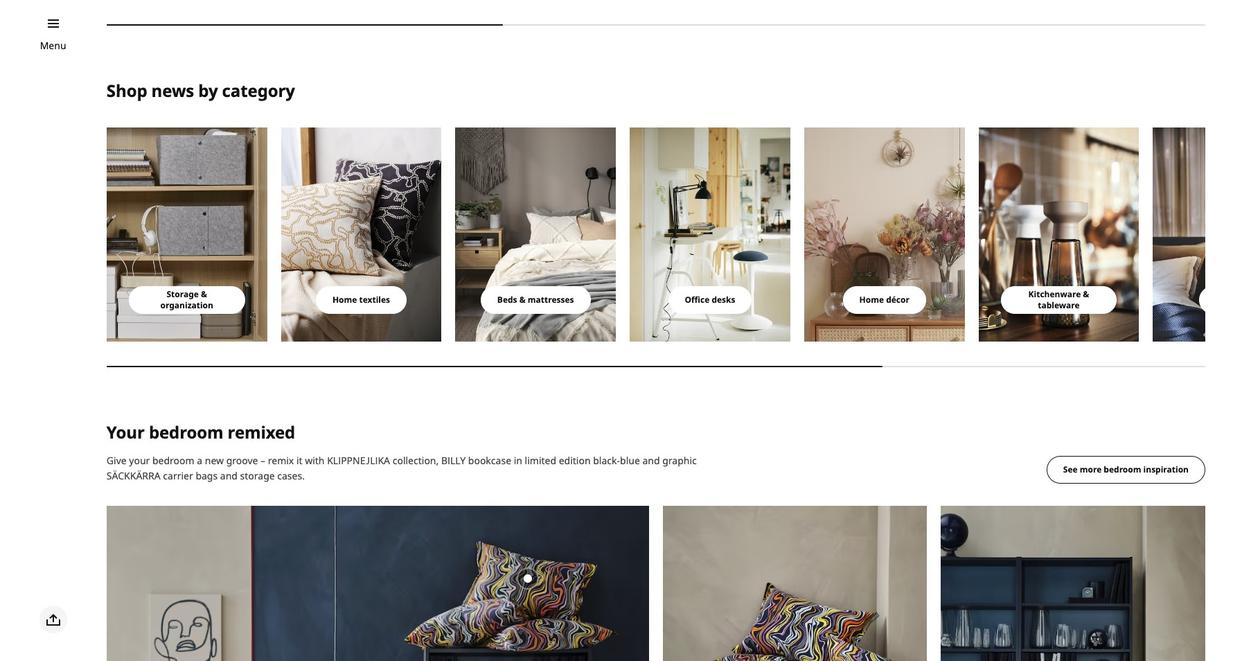 Task type: locate. For each thing, give the bounding box(es) containing it.
two guldfly cushions, one in anthracite with an off-white pattern and one in off-white with a yellow-beige pattern. image
[[281, 128, 442, 342]]

limited
[[525, 454, 557, 467]]

2 horizontal spatial &
[[1084, 289, 1090, 300]]

& inside kitchenware & tableware
[[1084, 289, 1090, 300]]

give
[[107, 454, 127, 467]]

remix
[[268, 454, 294, 467]]

home left textiles
[[333, 294, 357, 306]]

& inside storage & organization
[[201, 289, 207, 300]]

& right beds
[[520, 294, 526, 306]]

bedroom right more
[[1104, 464, 1142, 476]]

see
[[1064, 464, 1078, 476]]

0 horizontal spatial home
[[333, 294, 357, 306]]

1 horizontal spatial home
[[860, 294, 884, 306]]

beds & mattresses
[[498, 294, 574, 306]]

home inside list item
[[860, 294, 884, 306]]

a
[[197, 454, 202, 467]]

1 home from the left
[[333, 294, 357, 306]]

brown salt and pepper shakers on a countertop with various kitchen items in the distance image
[[979, 128, 1140, 342]]

home
[[333, 294, 357, 306], [860, 294, 884, 306]]

textiles
[[359, 294, 390, 306]]

new
[[205, 454, 224, 467]]

news
[[152, 79, 194, 102]]

office
[[685, 294, 710, 306]]

and right blue
[[643, 454, 660, 467]]

&
[[201, 289, 207, 300], [1084, 289, 1090, 300], [520, 294, 526, 306]]

& inside button
[[520, 294, 526, 306]]

collection,
[[393, 454, 439, 467]]

kitchenware & tableware list item
[[979, 128, 1140, 342]]

bedroom up the a
[[149, 421, 223, 444]]

& for storage
[[201, 289, 207, 300]]

home for home textiles
[[333, 294, 357, 306]]

mattresses
[[528, 294, 574, 306]]

home inside list item
[[333, 294, 357, 306]]

scrollbar
[[107, 16, 1206, 33], [107, 359, 1206, 375]]

& right tableware
[[1084, 289, 1090, 300]]

1 horizontal spatial &
[[520, 294, 526, 306]]

carrier
[[163, 469, 193, 482]]

home textiles list item
[[281, 128, 442, 342]]

list item
[[1154, 128, 1234, 342]]

0 vertical spatial and
[[643, 454, 660, 467]]

1 vertical spatial and
[[220, 469, 238, 482]]

bedroom inside give your bedroom a new groove – remix it with klippnejlika collection, billy bookcase in limited edition black-blue and graphic säckkärra carrier bags and storage cases.
[[152, 454, 195, 467]]

various sizes and colors of transparent vases with colorful flowers and plants in them image
[[805, 128, 965, 342]]

office desks list item
[[630, 128, 791, 342]]

storage & organization button
[[129, 286, 245, 314]]

a close-up of organized boxes with notebooks next to them and headphones hanging on the side image
[[107, 128, 267, 342]]

your bedroom remixed
[[107, 421, 295, 444]]

and
[[643, 454, 660, 467], [220, 469, 238, 482]]

0 horizontal spatial &
[[201, 289, 207, 300]]

graphic
[[663, 454, 697, 467]]

your
[[129, 454, 150, 467]]

1 scrollbar from the top
[[107, 16, 1206, 33]]

home left décor
[[860, 294, 884, 306]]

desks
[[712, 294, 736, 306]]

bedroom
[[149, 421, 223, 444], [152, 454, 195, 467], [1104, 464, 1142, 476]]

more
[[1080, 464, 1102, 476]]

& right the storage
[[201, 289, 207, 300]]

bookcase
[[468, 454, 512, 467]]

office desks button
[[668, 286, 752, 314]]

billy
[[441, 454, 466, 467]]

–
[[261, 454, 266, 467]]

bedroom up the carrier on the bottom
[[152, 454, 195, 467]]

1 vertical spatial scrollbar
[[107, 359, 1206, 375]]

a lit lamp on a nightstand with a storage box underneath and a glass of water on the top image
[[1154, 128, 1234, 342]]

remixed
[[228, 421, 295, 444]]

menu
[[40, 39, 66, 52]]

office desks
[[685, 294, 736, 306]]

& for beds
[[520, 294, 526, 306]]

home textiles
[[333, 294, 390, 306]]

with
[[305, 454, 325, 467]]

0 vertical spatial scrollbar
[[107, 16, 1206, 33]]

2 home from the left
[[860, 294, 884, 306]]

black-
[[593, 454, 620, 467]]

give your bedroom a new groove – remix it with klippnejlika collection, billy bookcase in limited edition black-blue and graphic säckkärra carrier bags and storage cases.
[[107, 454, 697, 482]]

and down groove at the bottom left
[[220, 469, 238, 482]]

bedroom inside button
[[1104, 464, 1142, 476]]



Task type: describe. For each thing, give the bounding box(es) containing it.
organization
[[160, 300, 213, 311]]

kitchenware
[[1029, 289, 1081, 300]]

edition
[[559, 454, 591, 467]]

home textiles button
[[316, 286, 407, 314]]

kitchenware & tableware button
[[1001, 286, 1117, 314]]

1 horizontal spatial and
[[643, 454, 660, 467]]

beds & mattresses button
[[481, 286, 591, 314]]

kitchenware & tableware
[[1029, 289, 1090, 311]]

home décor list item
[[805, 128, 965, 342]]

two billy bookcases in black-blue occupy the corner of a beige room. books, storage boxes and vases fill the shelves. image
[[942, 506, 1206, 661]]

bags
[[196, 469, 218, 482]]

beds & mattresses list item
[[456, 128, 616, 342]]

a white sit/stand desk with a black lamp on it with a stool in front of it image
[[630, 128, 791, 342]]

a billy bookcase in black-blue is behind a daybed. klippnejlika bedding is on the bed. säckkärra storage cases are beside it. image
[[107, 506, 649, 661]]

blue
[[620, 454, 640, 467]]

storage
[[240, 469, 275, 482]]

shop
[[107, 79, 147, 102]]

säckkärra
[[107, 469, 161, 482]]

in
[[514, 454, 523, 467]]

it
[[297, 454, 303, 467]]

menu button
[[40, 38, 66, 53]]

0 horizontal spatial and
[[220, 469, 238, 482]]

storage & organization list item
[[107, 128, 267, 342]]

see more bedroom inspiration button
[[1047, 456, 1206, 484]]

inspiration
[[1144, 464, 1189, 476]]

home décor
[[860, 294, 910, 306]]

by
[[198, 79, 218, 102]]

storage
[[167, 289, 199, 300]]

storage & organization
[[160, 289, 213, 311]]

shop news by category
[[107, 79, 295, 102]]

groove
[[226, 454, 258, 467]]

beds
[[498, 294, 517, 306]]

tableware
[[1038, 300, 1080, 311]]

home for home décor
[[860, 294, 884, 306]]

cases.
[[277, 469, 305, 482]]

& for kitchenware
[[1084, 289, 1090, 300]]

category
[[222, 79, 295, 102]]

see more bedroom inspiration
[[1064, 464, 1189, 476]]

home décor button
[[843, 286, 927, 314]]

three klippnejlika cushion covers in dark blue/multicolour are in a corner of a platform in a beige studio space. image
[[663, 506, 928, 661]]

bedroom for see
[[1104, 464, 1142, 476]]

an organized bedroom with neutral colored bedding and a birch nightstand with plants on it image
[[456, 128, 616, 342]]

2 scrollbar from the top
[[107, 359, 1206, 375]]

klippnejlika
[[327, 454, 390, 467]]

bedroom for give
[[152, 454, 195, 467]]

décor
[[887, 294, 910, 306]]

your
[[107, 421, 145, 444]]



Task type: vqa. For each thing, say whether or not it's contained in the screenshot.
& in Kitchenware & tableware
yes



